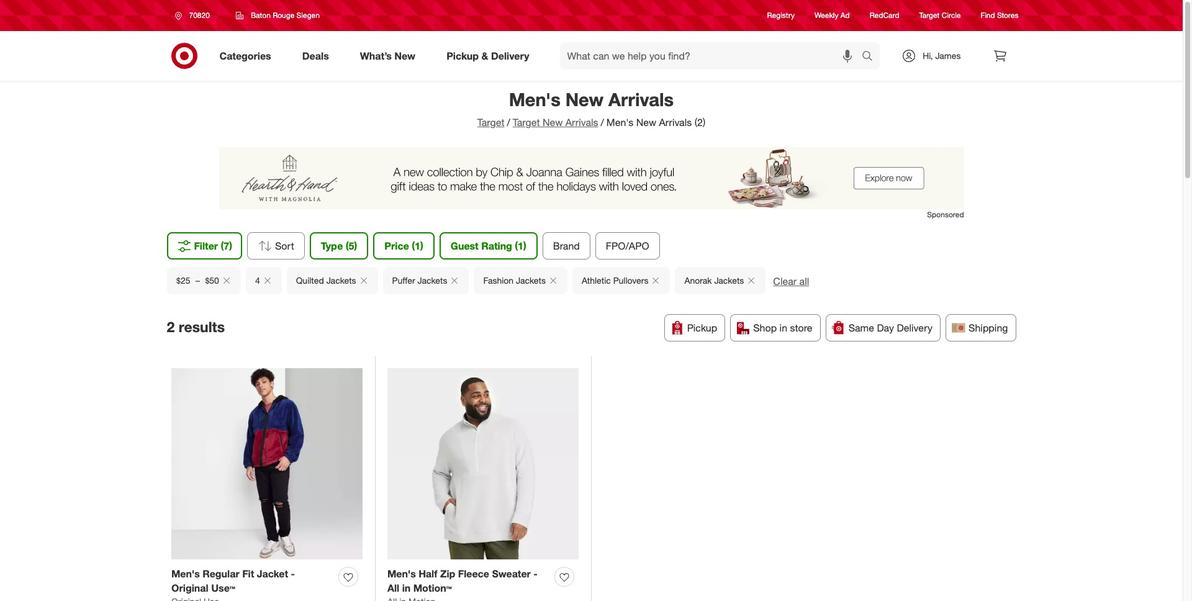 Task type: vqa. For each thing, say whether or not it's contained in the screenshot.
Ad
yes



Task type: describe. For each thing, give the bounding box(es) containing it.
shop
[[753, 322, 777, 334]]

motion™
[[413, 582, 452, 594]]

what's new
[[360, 49, 415, 62]]

puffer jackets
[[392, 275, 447, 286]]

shipping
[[969, 322, 1008, 334]]

2 / from the left
[[601, 116, 604, 129]]

brand
[[553, 240, 580, 252]]

all
[[799, 275, 809, 287]]

baton rouge siegen button
[[228, 4, 328, 27]]

hi,
[[923, 50, 933, 61]]

men's half zip fleece sweater - all in motion™
[[387, 568, 538, 594]]

$25
[[176, 275, 190, 286]]

redcard
[[870, 11, 899, 20]]

results
[[179, 318, 225, 335]]

fpo/apo
[[606, 240, 649, 252]]

(5)
[[346, 240, 357, 252]]

jackets for quilted jackets
[[326, 275, 356, 286]]

target new arrivals link
[[513, 116, 598, 129]]

2 results
[[167, 318, 225, 335]]

$50
[[205, 275, 219, 286]]

70820
[[189, 11, 210, 20]]

fashion jackets
[[483, 275, 545, 286]]

find stores
[[981, 11, 1019, 20]]

fit
[[242, 568, 254, 580]]

1 / from the left
[[507, 116, 510, 129]]

find stores link
[[981, 10, 1019, 21]]

new right what's
[[394, 49, 415, 62]]

new up target new arrivals 'link' on the top of page
[[566, 88, 604, 111]]

original
[[171, 582, 208, 594]]

search
[[856, 51, 886, 63]]

jackets for fashion jackets
[[516, 275, 545, 286]]

pickup for pickup & delivery
[[447, 49, 479, 62]]

weekly ad link
[[815, 10, 850, 21]]

1 horizontal spatial target
[[513, 116, 540, 129]]

ad
[[841, 11, 850, 20]]

same day delivery
[[849, 322, 933, 334]]

0 horizontal spatial target
[[477, 116, 504, 129]]

regular
[[203, 568, 240, 580]]

search button
[[856, 42, 886, 72]]

type
[[321, 240, 343, 252]]

sponsored
[[927, 210, 964, 219]]

day
[[877, 322, 894, 334]]

jackets for puffer jackets
[[417, 275, 447, 286]]

puffer jackets button
[[383, 267, 469, 294]]

athletic pullovers button
[[572, 267, 670, 294]]

price
[[385, 240, 409, 252]]

fpo/apo button
[[595, 232, 660, 260]]

2 horizontal spatial target
[[919, 11, 940, 20]]

clear
[[773, 275, 796, 287]]

2 (1) from the left
[[515, 240, 526, 252]]

men's for regular
[[171, 568, 200, 580]]

$25  –  $50 button
[[167, 267, 241, 294]]

weekly
[[815, 11, 839, 20]]

filter (7) button
[[167, 232, 242, 260]]

men's new arrivals target / target new arrivals / men's new arrivals (2)
[[477, 88, 706, 129]]

filter
[[194, 240, 218, 252]]

puffer
[[392, 275, 415, 286]]

use™
[[211, 582, 235, 594]]

hi, james
[[923, 50, 961, 61]]

baton rouge siegen
[[251, 11, 320, 20]]

half
[[419, 568, 437, 580]]

quilted jackets
[[296, 275, 356, 286]]

find
[[981, 11, 995, 20]]

shipping button
[[946, 314, 1016, 341]]

athletic pullovers
[[581, 275, 648, 286]]

sweater
[[492, 568, 531, 580]]

new right target link
[[543, 116, 563, 129]]

categories link
[[209, 42, 287, 70]]

in inside button
[[780, 322, 787, 334]]

new left (2)
[[636, 116, 656, 129]]

quilted
[[296, 275, 324, 286]]

pullovers
[[613, 275, 648, 286]]

store
[[790, 322, 813, 334]]

sort
[[275, 240, 294, 252]]

&
[[482, 49, 488, 62]]

sort button
[[247, 232, 305, 260]]

target link
[[477, 116, 504, 129]]



Task type: locate. For each thing, give the bounding box(es) containing it.
registry
[[767, 11, 795, 20]]

-
[[291, 568, 295, 580], [534, 568, 538, 580]]

/ right target new arrivals 'link' on the top of page
[[601, 116, 604, 129]]

shop in store
[[753, 322, 813, 334]]

1 vertical spatial in
[[402, 582, 411, 594]]

jackets right quilted
[[326, 275, 356, 286]]

1 vertical spatial pickup
[[687, 322, 717, 334]]

(1) right rating
[[515, 240, 526, 252]]

new
[[394, 49, 415, 62], [566, 88, 604, 111], [543, 116, 563, 129], [636, 116, 656, 129]]

2 - from the left
[[534, 568, 538, 580]]

4
[[255, 275, 260, 286]]

circle
[[942, 11, 961, 20]]

men's inside 'men's half zip fleece sweater - all in motion™'
[[387, 568, 416, 580]]

target
[[919, 11, 940, 20], [477, 116, 504, 129], [513, 116, 540, 129]]

men's half zip fleece sweater - all in motion™ image
[[387, 368, 579, 560], [387, 368, 579, 560]]

4 jackets from the left
[[714, 275, 744, 286]]

price (1)
[[385, 240, 423, 252]]

target circle
[[919, 11, 961, 20]]

pickup for pickup
[[687, 322, 717, 334]]

men's regular fit jacket - original use™ link
[[171, 567, 333, 595]]

baton
[[251, 11, 271, 20]]

filter (7)
[[194, 240, 232, 252]]

/
[[507, 116, 510, 129], [601, 116, 604, 129]]

in inside 'men's half zip fleece sweater - all in motion™'
[[402, 582, 411, 594]]

(1) right price
[[412, 240, 423, 252]]

rouge
[[273, 11, 294, 20]]

70820 button
[[167, 4, 223, 27]]

jackets for anorak jackets
[[714, 275, 744, 286]]

jackets right the puffer
[[417, 275, 447, 286]]

siegen
[[297, 11, 320, 20]]

target circle link
[[919, 10, 961, 21]]

all
[[387, 582, 399, 594]]

- inside men's regular fit jacket - original use™
[[291, 568, 295, 580]]

0 vertical spatial delivery
[[491, 49, 529, 62]]

men's regular fit jacket - original use™
[[171, 568, 295, 594]]

0 horizontal spatial /
[[507, 116, 510, 129]]

same
[[849, 322, 874, 334]]

men's
[[509, 88, 561, 111], [607, 116, 634, 129], [171, 568, 200, 580], [387, 568, 416, 580]]

1 horizontal spatial /
[[601, 116, 604, 129]]

in
[[780, 322, 787, 334], [402, 582, 411, 594]]

fleece
[[458, 568, 489, 580]]

men's regular fit jacket - original use™ image
[[171, 368, 363, 560], [171, 368, 363, 560]]

1 horizontal spatial (1)
[[515, 240, 526, 252]]

pickup & delivery
[[447, 49, 529, 62]]

0 horizontal spatial in
[[402, 582, 411, 594]]

1 vertical spatial delivery
[[897, 322, 933, 334]]

jackets right fashion on the left of the page
[[516, 275, 545, 286]]

- right jacket
[[291, 568, 295, 580]]

1 horizontal spatial delivery
[[897, 322, 933, 334]]

3 jackets from the left
[[516, 275, 545, 286]]

delivery
[[491, 49, 529, 62], [897, 322, 933, 334]]

men's for new
[[509, 88, 561, 111]]

anorak jackets button
[[675, 267, 765, 294]]

weekly ad
[[815, 11, 850, 20]]

quilted jackets button
[[286, 267, 378, 294]]

- right sweater
[[534, 568, 538, 580]]

0 vertical spatial pickup
[[447, 49, 479, 62]]

0 horizontal spatial delivery
[[491, 49, 529, 62]]

clear all
[[773, 275, 809, 287]]

in left store
[[780, 322, 787, 334]]

what's
[[360, 49, 392, 62]]

1 (1) from the left
[[412, 240, 423, 252]]

jackets
[[326, 275, 356, 286], [417, 275, 447, 286], [516, 275, 545, 286], [714, 275, 744, 286]]

- inside 'men's half zip fleece sweater - all in motion™'
[[534, 568, 538, 580]]

(2)
[[695, 116, 706, 129]]

1 horizontal spatial pickup
[[687, 322, 717, 334]]

0 horizontal spatial pickup
[[447, 49, 479, 62]]

1 jackets from the left
[[326, 275, 356, 286]]

categories
[[219, 49, 271, 62]]

james
[[935, 50, 961, 61]]

0 horizontal spatial -
[[291, 568, 295, 580]]

1 horizontal spatial in
[[780, 322, 787, 334]]

rating
[[481, 240, 512, 252]]

zip
[[440, 568, 455, 580]]

same day delivery button
[[826, 314, 941, 341]]

shop in store button
[[730, 314, 821, 341]]

men's inside men's regular fit jacket - original use™
[[171, 568, 200, 580]]

0 vertical spatial in
[[780, 322, 787, 334]]

pickup button
[[664, 314, 725, 341]]

men's half zip fleece sweater - all in motion™ link
[[387, 567, 550, 595]]

in right all
[[402, 582, 411, 594]]

pickup inside button
[[687, 322, 717, 334]]

(1)
[[412, 240, 423, 252], [515, 240, 526, 252]]

2
[[167, 318, 175, 335]]

type (5)
[[321, 240, 357, 252]]

delivery for pickup & delivery
[[491, 49, 529, 62]]

deals
[[302, 49, 329, 62]]

pickup down anorak
[[687, 322, 717, 334]]

deals link
[[292, 42, 344, 70]]

delivery inside button
[[897, 322, 933, 334]]

pickup & delivery link
[[436, 42, 545, 70]]

1 - from the left
[[291, 568, 295, 580]]

athletic
[[581, 275, 611, 286]]

jackets inside button
[[714, 275, 744, 286]]

1 horizontal spatial -
[[534, 568, 538, 580]]

redcard link
[[870, 10, 899, 21]]

brand button
[[543, 232, 590, 260]]

/ right target link
[[507, 116, 510, 129]]

(7)
[[221, 240, 232, 252]]

advertisement region
[[219, 147, 964, 209]]

delivery right the 'day'
[[897, 322, 933, 334]]

pickup left &
[[447, 49, 479, 62]]

delivery for same day delivery
[[897, 322, 933, 334]]

what's new link
[[349, 42, 431, 70]]

anorak jackets
[[684, 275, 744, 286]]

clear all button
[[773, 274, 809, 289]]

jackets right anorak
[[714, 275, 744, 286]]

0 horizontal spatial (1)
[[412, 240, 423, 252]]

guest rating (1)
[[451, 240, 526, 252]]

pickup
[[447, 49, 479, 62], [687, 322, 717, 334]]

men's for half
[[387, 568, 416, 580]]

$25  –  $50
[[176, 275, 219, 286]]

delivery right &
[[491, 49, 529, 62]]

fashion jackets button
[[474, 267, 567, 294]]

4 button
[[246, 267, 281, 294]]

anorak
[[684, 275, 712, 286]]

stores
[[997, 11, 1019, 20]]

2 jackets from the left
[[417, 275, 447, 286]]

What can we help you find? suggestions appear below search field
[[560, 42, 865, 70]]

registry link
[[767, 10, 795, 21]]



